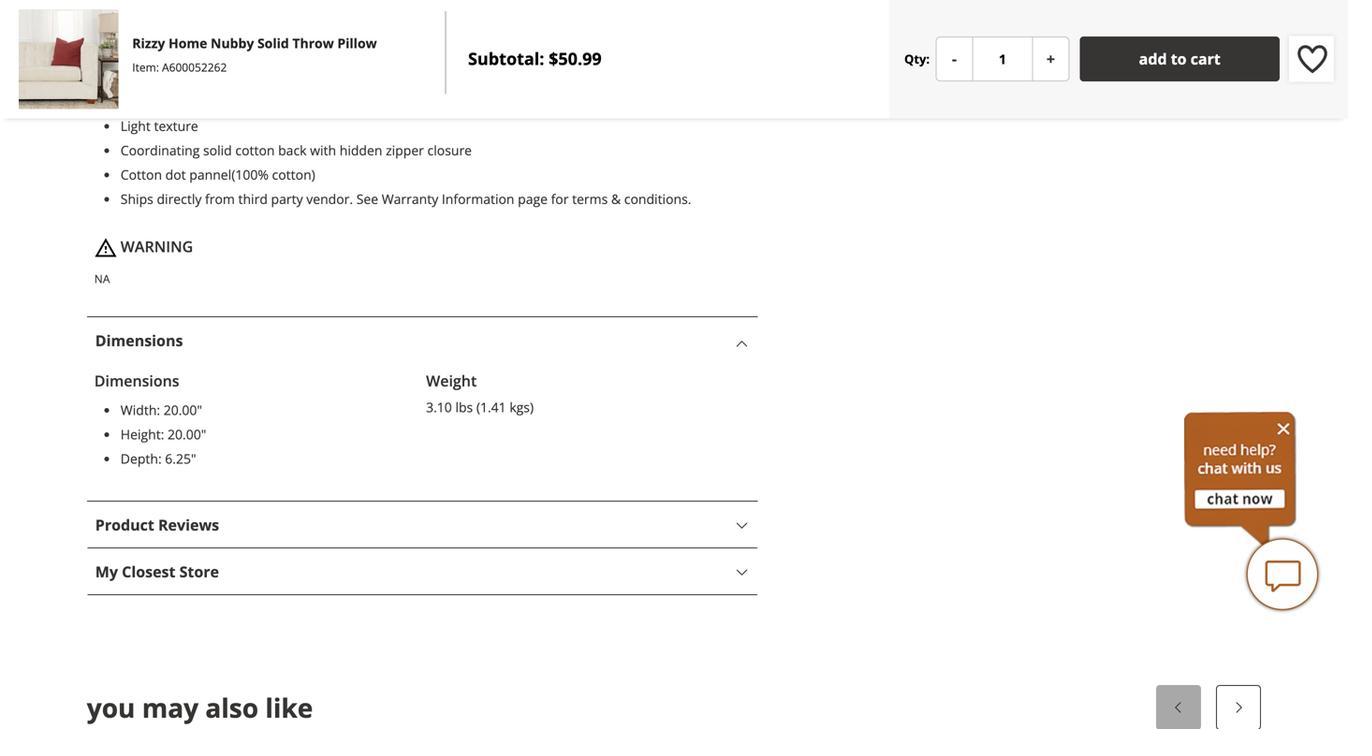Task type: locate. For each thing, give the bounding box(es) containing it.
may
[[142, 690, 199, 725]]

edged
[[155, 93, 193, 110]]

information
[[442, 190, 514, 208]]

None text field
[[972, 37, 1033, 82]]

nubby inside nubby texture hand loomed knife edged pillow light texture coordinating solid cotton back with hidden zipper closure cotton dot pannel(100% cotton) ships directly from third party vendor. see warranty information page for terms & conditions.
[[121, 44, 161, 62]]

product reviews button
[[87, 502, 758, 549]]

closure
[[427, 141, 472, 159]]

1 vertical spatial texture
[[154, 117, 198, 135]]

dimensions button
[[87, 317, 758, 364]]

lbs
[[455, 398, 473, 416]]

" right depth: in the bottom left of the page
[[191, 450, 196, 468]]

1 horizontal spatial nubby
[[211, 34, 254, 52]]

rizzy
[[132, 34, 165, 52]]

rizzy home 20"x20" poly filled pillow, red, large image
[[19, 9, 118, 109]]

terms
[[572, 190, 608, 208]]

"
[[197, 401, 202, 419], [201, 425, 206, 443], [191, 450, 196, 468]]

like
[[265, 690, 313, 725]]

20.00 right width:
[[164, 401, 197, 419]]

warning
[[121, 236, 193, 256]]

texture
[[164, 44, 209, 62], [154, 117, 198, 135]]

ships
[[121, 190, 153, 208]]

width: 20.00 " height: 20.00 " depth: 6.25 "
[[121, 401, 206, 468]]

texture down the edged
[[154, 117, 198, 135]]

see
[[356, 190, 378, 208]]

solid
[[203, 141, 232, 159]]

height:
[[121, 425, 164, 443]]

20.00 up 6.25
[[168, 425, 201, 443]]

1.41
[[480, 398, 506, 416]]

0 vertical spatial dimensions
[[95, 330, 183, 351]]

20.00
[[164, 401, 197, 419], [168, 425, 201, 443]]

dimensions
[[95, 330, 183, 351], [94, 371, 179, 391]]

reviews
[[158, 515, 219, 535]]

" right width:
[[197, 401, 202, 419]]

None button
[[936, 37, 973, 82], [1032, 37, 1070, 82], [936, 37, 973, 82], [1032, 37, 1070, 82]]

0 vertical spatial 20.00
[[164, 401, 197, 419]]

add
[[1139, 49, 1167, 69]]

store
[[179, 562, 219, 582]]

nubby inside rizzy home nubby solid throw pillow item: a600052262
[[211, 34, 254, 52]]

texture up the loomed
[[164, 44, 209, 62]]

a600052262
[[162, 60, 227, 75]]

product
[[95, 515, 154, 535]]

1 vertical spatial 20.00
[[168, 425, 201, 443]]

pannel(100%
[[189, 166, 269, 183]]

" right height:
[[201, 425, 206, 443]]

nubby left solid
[[211, 34, 254, 52]]

cotton
[[121, 166, 162, 183]]

my closest store
[[95, 562, 219, 582]]

pillow
[[337, 34, 377, 52]]

solid
[[257, 34, 289, 52]]

weight
[[426, 371, 477, 391]]

0 vertical spatial "
[[197, 401, 202, 419]]

kgs)
[[510, 398, 534, 416]]

my closest store button
[[87, 549, 758, 595]]

0 horizontal spatial nubby
[[121, 44, 161, 62]]

width:
[[121, 401, 160, 419]]

coordinating
[[121, 141, 200, 159]]

subtotal: $50.99
[[468, 47, 602, 70]]

(
[[476, 398, 480, 416]]

dialogue message for liveperson image
[[1184, 412, 1297, 547]]

nubby
[[211, 34, 254, 52], [121, 44, 161, 62]]

nubby up hand
[[121, 44, 161, 62]]



Task type: describe. For each thing, give the bounding box(es) containing it.
vendor.
[[306, 190, 353, 208]]

dimensions inside dropdown button
[[95, 330, 183, 351]]

3.10
[[426, 398, 452, 416]]

light
[[121, 117, 151, 135]]

to
[[1171, 49, 1187, 69]]

cotton)
[[272, 166, 315, 183]]

add to cart
[[1139, 49, 1221, 69]]

conditions.
[[624, 190, 691, 208]]

my
[[95, 562, 118, 582]]

depth:
[[121, 450, 162, 468]]

product reviews
[[95, 515, 219, 535]]

closest
[[122, 562, 175, 582]]

6.25
[[165, 450, 191, 468]]

hidden
[[340, 141, 382, 159]]

party
[[271, 190, 303, 208]]

nubby texture hand loomed knife edged pillow light texture coordinating solid cotton back with hidden zipper closure cotton dot pannel(100% cotton) ships directly from third party vendor. see warranty information page for terms & conditions.
[[121, 44, 691, 208]]

you may also like
[[87, 690, 313, 725]]

&
[[611, 190, 621, 208]]

na
[[94, 271, 110, 286]]

1 vertical spatial dimensions
[[94, 371, 179, 391]]

2 vertical spatial "
[[191, 450, 196, 468]]

also
[[205, 690, 258, 725]]

you
[[87, 690, 135, 725]]

directly
[[157, 190, 202, 208]]

pillow
[[196, 93, 232, 110]]

weight 3.10 lbs ( 1.41 kgs)
[[426, 371, 534, 416]]

loomed
[[157, 68, 204, 86]]

item:
[[132, 60, 159, 75]]

with
[[310, 141, 336, 159]]

qty:
[[904, 51, 930, 68]]

knife
[[121, 93, 152, 110]]

page
[[518, 190, 548, 208]]

cart
[[1191, 49, 1221, 69]]

cotton
[[235, 141, 275, 159]]

dot
[[165, 166, 186, 183]]

zipper
[[386, 141, 424, 159]]

home
[[169, 34, 207, 52]]

hand
[[121, 68, 154, 86]]

subtotal:
[[468, 47, 544, 70]]

1 vertical spatial "
[[201, 425, 206, 443]]

back
[[278, 141, 307, 159]]

from
[[205, 190, 235, 208]]

for
[[551, 190, 569, 208]]

chat bubble mobile view image
[[1245, 537, 1320, 612]]

third
[[238, 190, 268, 208]]

add to cart button
[[1080, 37, 1280, 82]]

0 vertical spatial texture
[[164, 44, 209, 62]]

rizzy home nubby solid throw pillow item: a600052262
[[132, 34, 377, 75]]

warranty
[[382, 190, 438, 208]]

$50.99
[[549, 47, 602, 70]]

throw
[[292, 34, 334, 52]]



Task type: vqa. For each thing, say whether or not it's contained in the screenshot.


